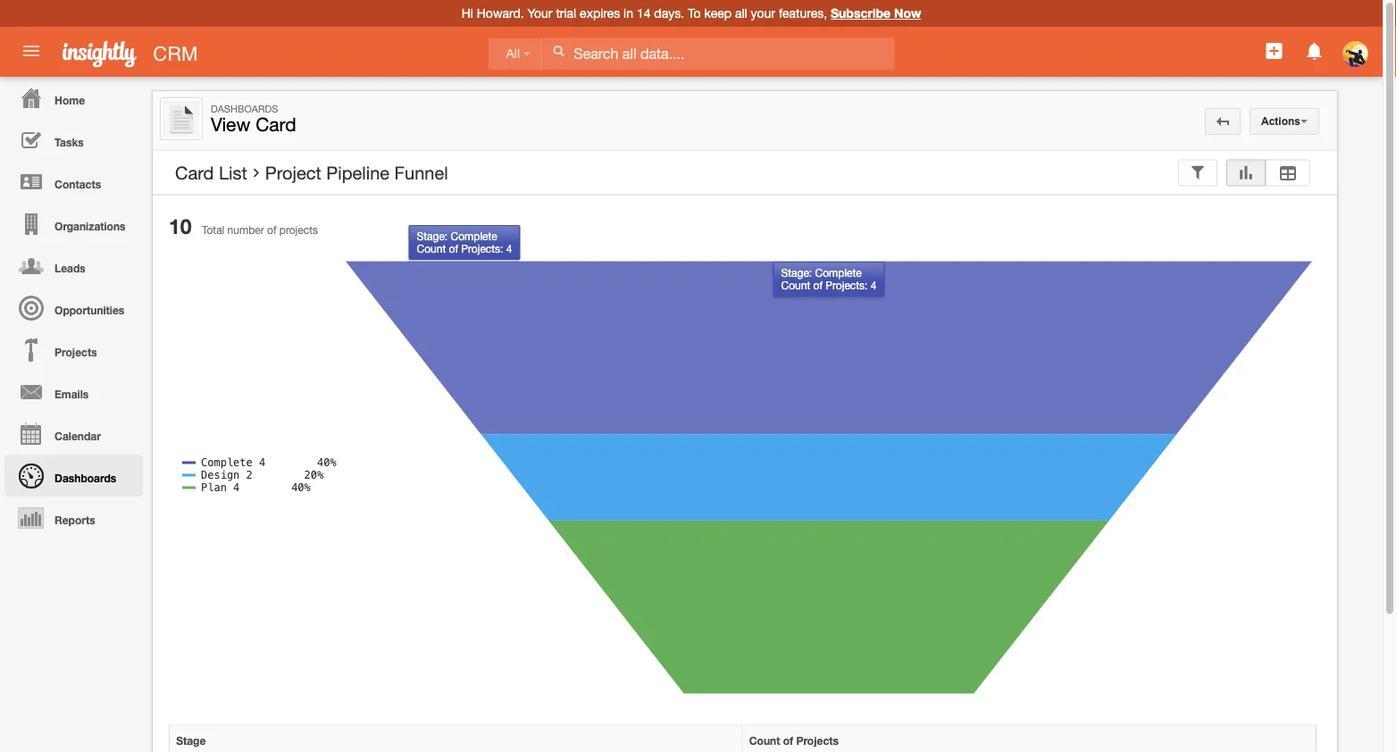 Task type: describe. For each thing, give the bounding box(es) containing it.
leads link
[[4, 245, 143, 287]]

notifications image
[[1304, 40, 1325, 62]]

reports link
[[4, 497, 143, 539]]

calendar link
[[4, 413, 143, 455]]

tasks
[[55, 136, 84, 148]]

emails
[[55, 388, 89, 400]]

1 vertical spatial stage:
[[781, 266, 812, 279]]

hi howard. your trial expires in 14 days. to keep all your features, subscribe now
[[462, 6, 921, 21]]

1 vertical spatial count
[[781, 279, 810, 292]]

project pipeline funnel
[[265, 162, 448, 183]]

calendar
[[55, 430, 101, 442]]

hi
[[462, 6, 473, 21]]

card image
[[163, 101, 199, 137]]

number
[[227, 224, 264, 236]]

dashboards for dashboards view card
[[211, 103, 278, 114]]

card list link
[[175, 162, 247, 184]]

white image
[[552, 45, 565, 57]]

card inside the dashboards view card
[[256, 113, 296, 135]]

1 horizontal spatial projects
[[796, 734, 839, 747]]

days.
[[654, 6, 684, 21]]

all link
[[488, 38, 542, 70]]

funnel
[[394, 162, 448, 183]]

actions button
[[1250, 108, 1319, 135]]

howard.
[[477, 6, 524, 21]]

tasks link
[[4, 119, 143, 161]]

0 vertical spatial stage: complete count of projects: 4
[[417, 230, 512, 255]]

opportunities
[[55, 304, 124, 316]]

14
[[637, 6, 651, 21]]

your
[[528, 6, 553, 21]]

0 horizontal spatial projects:
[[461, 243, 503, 255]]

project
[[265, 162, 321, 183]]

filter image
[[1190, 167, 1206, 179]]

back image
[[1217, 115, 1229, 128]]

pipeline
[[326, 162, 389, 183]]

now
[[894, 6, 921, 21]]

Search all data.... text field
[[542, 37, 894, 70]]

dashboards for dashboards
[[55, 472, 116, 484]]

stage
[[176, 734, 206, 747]]

total
[[202, 224, 224, 236]]

view
[[211, 113, 250, 135]]

expires
[[580, 6, 620, 21]]

list
[[219, 162, 247, 183]]

2 vertical spatial count
[[749, 734, 780, 747]]



Task type: vqa. For each thing, say whether or not it's contained in the screenshot.
Follow image related to Nicholas Flores
no



Task type: locate. For each thing, give the bounding box(es) containing it.
1 vertical spatial card
[[175, 162, 214, 183]]

subscribe now link
[[831, 6, 921, 21]]

0 horizontal spatial projects
[[55, 346, 97, 358]]

contacts
[[55, 178, 101, 190]]

1 vertical spatial complete
[[815, 266, 862, 279]]

0 vertical spatial 4
[[506, 243, 512, 255]]

1 vertical spatial stage: complete count of projects: 4
[[781, 266, 877, 292]]

keep
[[704, 6, 732, 21]]

1 vertical spatial projects:
[[826, 279, 868, 292]]

count
[[417, 243, 446, 255], [781, 279, 810, 292], [749, 734, 780, 747]]

1 horizontal spatial dashboards
[[211, 103, 278, 114]]

10
[[169, 214, 192, 239]]

count of projects
[[749, 734, 839, 747]]

chart image
[[1238, 167, 1254, 179]]

trial
[[556, 6, 576, 21]]

1 horizontal spatial count
[[749, 734, 780, 747]]

row containing stage
[[170, 726, 1316, 752]]

2 horizontal spatial count
[[781, 279, 810, 292]]

0 horizontal spatial stage: complete count of projects: 4
[[417, 230, 512, 255]]

0 vertical spatial complete
[[451, 230, 497, 242]]

features,
[[779, 6, 827, 21]]

complete
[[451, 230, 497, 242], [815, 266, 862, 279]]

total number of projects
[[202, 224, 318, 236]]

0 vertical spatial count
[[417, 243, 446, 255]]

1 horizontal spatial stage: complete count of projects: 4
[[781, 266, 877, 292]]

4
[[506, 243, 512, 255], [871, 279, 877, 292]]

actions
[[1261, 115, 1301, 127]]

reports
[[55, 514, 95, 526]]

0 horizontal spatial stage:
[[417, 230, 448, 242]]

0 vertical spatial projects:
[[461, 243, 503, 255]]

emails link
[[4, 371, 143, 413]]

dashboards right card image
[[211, 103, 278, 114]]

1 vertical spatial 4
[[871, 279, 877, 292]]

0 horizontal spatial dashboards
[[55, 472, 116, 484]]

card left list
[[175, 162, 214, 183]]

1 horizontal spatial complete
[[815, 266, 862, 279]]

projects:
[[461, 243, 503, 255], [826, 279, 868, 292]]

dashboards up reports link
[[55, 472, 116, 484]]

1 horizontal spatial stage:
[[781, 266, 812, 279]]

opportunities link
[[4, 287, 143, 329]]

stage: complete count of projects: 4
[[417, 230, 512, 255], [781, 266, 877, 292]]

dashboards
[[211, 103, 278, 114], [55, 472, 116, 484]]

table image
[[1277, 167, 1299, 179]]

0 vertical spatial stage:
[[417, 230, 448, 242]]

1 horizontal spatial projects:
[[826, 279, 868, 292]]

0 vertical spatial projects
[[55, 346, 97, 358]]

of
[[267, 224, 276, 236], [449, 243, 458, 255], [813, 279, 823, 292], [783, 734, 793, 747]]

0 horizontal spatial count
[[417, 243, 446, 255]]

1 horizontal spatial card
[[256, 113, 296, 135]]

your
[[751, 6, 775, 21]]

subscribe
[[831, 6, 891, 21]]

dashboards view card
[[211, 103, 296, 135]]

leads
[[55, 262, 86, 274]]

1 vertical spatial projects
[[796, 734, 839, 747]]

row
[[170, 726, 1316, 752]]

projects link
[[4, 329, 143, 371]]

0 horizontal spatial card
[[175, 162, 214, 183]]

dashboards inside the dashboards view card
[[211, 103, 278, 114]]

navigation containing home
[[0, 77, 143, 539]]

in
[[624, 6, 633, 21]]

0 vertical spatial card
[[256, 113, 296, 135]]

stage:
[[417, 230, 448, 242], [781, 266, 812, 279]]

home
[[55, 94, 85, 106]]

0 vertical spatial dashboards
[[211, 103, 278, 114]]

0 horizontal spatial complete
[[451, 230, 497, 242]]

projects
[[55, 346, 97, 358], [796, 734, 839, 747]]

all
[[506, 47, 520, 61]]

navigation
[[0, 77, 143, 539]]

organizations link
[[4, 203, 143, 245]]

organizations
[[55, 220, 125, 232]]

all
[[735, 6, 747, 21]]

1 horizontal spatial 4
[[871, 279, 877, 292]]

contacts link
[[4, 161, 143, 203]]

projects
[[279, 224, 318, 236]]

home link
[[4, 77, 143, 119]]

1 vertical spatial dashboards
[[55, 472, 116, 484]]

0 horizontal spatial 4
[[506, 243, 512, 255]]

to
[[688, 6, 701, 21]]

dashboards link
[[4, 455, 143, 497]]

crm
[[153, 42, 198, 65]]

card
[[256, 113, 296, 135], [175, 162, 214, 183]]

card right view
[[256, 113, 296, 135]]

card list
[[175, 162, 247, 183]]



